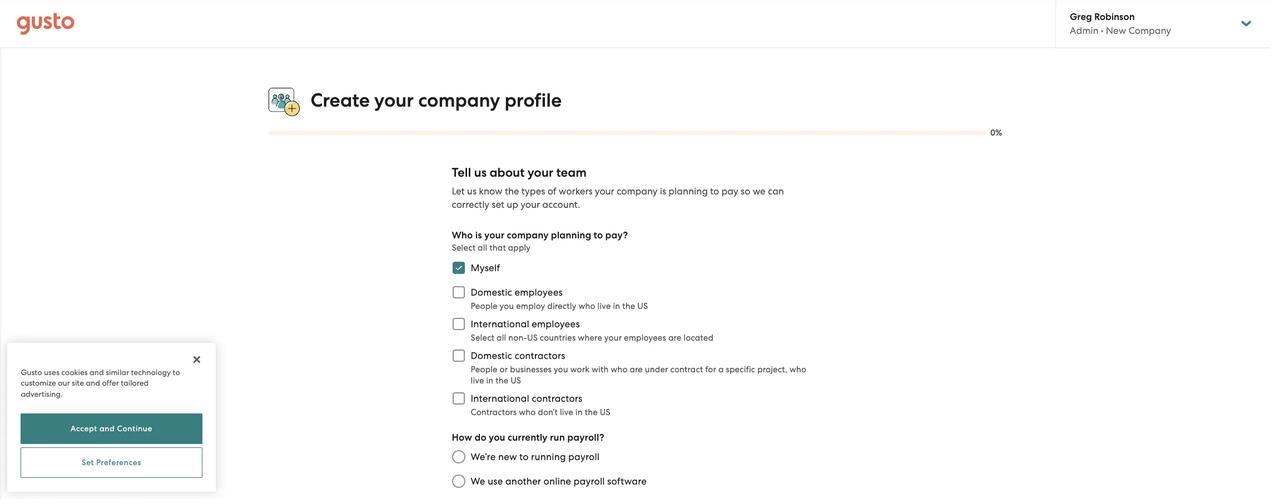 Task type: locate. For each thing, give the bounding box(es) containing it.
2 vertical spatial in
[[576, 408, 583, 418]]

1 horizontal spatial company
[[507, 230, 549, 242]]

new
[[1106, 25, 1126, 36]]

run
[[550, 432, 565, 444]]

1 international from the top
[[471, 319, 529, 330]]

in up payroll?
[[576, 408, 583, 418]]

0 vertical spatial live
[[598, 302, 611, 312]]

1 vertical spatial international
[[471, 393, 529, 404]]

all inside who is your company planning to pay? select all that apply
[[478, 243, 487, 253]]

1 vertical spatial employees
[[532, 319, 580, 330]]

uses
[[44, 368, 59, 377]]

0 vertical spatial contractors
[[515, 351, 565, 362]]

the inside tell us about your team let us know the types of workers your company is planning to pay so we can correctly set up your account.
[[505, 186, 519, 197]]

payroll for online
[[574, 476, 605, 487]]

accept and continue button
[[21, 414, 202, 444]]

home image
[[17, 13, 75, 35]]

1 vertical spatial are
[[630, 365, 643, 375]]

1 vertical spatial is
[[475, 230, 482, 242]]

payroll for running
[[569, 452, 600, 463]]

2 vertical spatial and
[[100, 425, 115, 434]]

are left located
[[668, 333, 682, 343]]

2 people from the top
[[471, 365, 498, 375]]

set
[[492, 199, 505, 210]]

2 horizontal spatial live
[[598, 302, 611, 312]]

the up up
[[505, 186, 519, 197]]

people up international employees option
[[471, 302, 498, 312]]

domestic for domestic employees
[[471, 287, 512, 298]]

2 domestic from the top
[[471, 351, 512, 362]]

domestic
[[471, 287, 512, 298], [471, 351, 512, 362]]

0 vertical spatial payroll
[[569, 452, 600, 463]]

1 vertical spatial all
[[497, 333, 506, 343]]

preferences
[[96, 459, 141, 467]]

2 horizontal spatial in
[[613, 302, 620, 312]]

employees up under
[[624, 333, 666, 343]]

tell us about your team let us know the types of workers your company is planning to pay so we can correctly set up your account.
[[452, 165, 784, 210]]

1 vertical spatial planning
[[551, 230, 591, 242]]

international for international employees
[[471, 319, 529, 330]]

domestic down myself
[[471, 287, 512, 298]]

employees for domestic employees
[[515, 287, 563, 298]]

select
[[452, 243, 476, 253], [471, 333, 495, 343]]

1 vertical spatial contractors
[[532, 393, 583, 404]]

you
[[500, 302, 514, 312], [554, 365, 568, 375], [489, 432, 505, 444]]

0 horizontal spatial live
[[471, 376, 484, 386]]

International contractors checkbox
[[446, 387, 471, 411]]

0 horizontal spatial is
[[475, 230, 482, 242]]

0 vertical spatial us
[[474, 165, 487, 180]]

planning inside tell us about your team let us know the types of workers your company is planning to pay so we can correctly set up your account.
[[669, 186, 708, 197]]

select all non-us countries where your employees are located
[[471, 333, 714, 343]]

international
[[471, 319, 529, 330], [471, 393, 529, 404]]

can
[[768, 186, 784, 197]]

all left the non-
[[497, 333, 506, 343]]

up
[[507, 199, 518, 210]]

0 vertical spatial people
[[471, 302, 498, 312]]

in
[[613, 302, 620, 312], [486, 376, 494, 386], [576, 408, 583, 418]]

1 domestic from the top
[[471, 287, 512, 298]]

to right the technology
[[173, 368, 180, 377]]

tailored
[[121, 379, 149, 388]]

people for domestic contractors
[[471, 365, 498, 375]]

people or businesses you work with who are under contract for a specific project, who live in the us
[[471, 365, 807, 386]]

2 vertical spatial live
[[560, 408, 573, 418]]

•
[[1101, 25, 1104, 36]]

Domestic contractors checkbox
[[446, 344, 471, 368]]

1 vertical spatial select
[[471, 333, 495, 343]]

0 horizontal spatial planning
[[551, 230, 591, 242]]

online
[[544, 476, 571, 487]]

people you employ directly who live in the us
[[471, 302, 648, 312]]

1 vertical spatial you
[[554, 365, 568, 375]]

0 horizontal spatial are
[[630, 365, 643, 375]]

We're new to running payroll radio
[[446, 445, 471, 470]]

0 vertical spatial are
[[668, 333, 682, 343]]

your right the create
[[374, 89, 414, 112]]

don't
[[538, 408, 558, 418]]

people for domestic employees
[[471, 302, 498, 312]]

1 people from the top
[[471, 302, 498, 312]]

international up the non-
[[471, 319, 529, 330]]

all left that
[[478, 243, 487, 253]]

us
[[474, 165, 487, 180], [467, 186, 477, 197]]

in inside people or businesses you work with who are under contract for a specific project, who live in the us
[[486, 376, 494, 386]]

domestic contractors
[[471, 351, 565, 362]]

select down who
[[452, 243, 476, 253]]

domestic employees
[[471, 287, 563, 298]]

set preferences
[[82, 459, 141, 467]]

0 vertical spatial international
[[471, 319, 529, 330]]

company inside tell us about your team let us know the types of workers your company is planning to pay so we can correctly set up your account.
[[617, 186, 658, 197]]

1 horizontal spatial is
[[660, 186, 666, 197]]

employees for international employees
[[532, 319, 580, 330]]

people inside people or businesses you work with who are under contract for a specific project, who live in the us
[[471, 365, 498, 375]]

1 vertical spatial people
[[471, 365, 498, 375]]

you right do
[[489, 432, 505, 444]]

2 horizontal spatial company
[[617, 186, 658, 197]]

your up that
[[484, 230, 505, 242]]

1 horizontal spatial planning
[[669, 186, 708, 197]]

your inside who is your company planning to pay? select all that apply
[[484, 230, 505, 242]]

live up international contractors checkbox
[[471, 376, 484, 386]]

or
[[500, 365, 508, 375]]

admin
[[1070, 25, 1099, 36]]

0 horizontal spatial all
[[478, 243, 487, 253]]

us up correctly
[[467, 186, 477, 197]]

to inside tell us about your team let us know the types of workers your company is planning to pay so we can correctly set up your account.
[[710, 186, 719, 197]]

contractors for domestic contractors
[[515, 351, 565, 362]]

another
[[506, 476, 541, 487]]

who
[[579, 302, 596, 312], [611, 365, 628, 375], [790, 365, 807, 375], [519, 408, 536, 418]]

0 vertical spatial select
[[452, 243, 476, 253]]

payroll
[[569, 452, 600, 463], [574, 476, 605, 487]]

live right the don't in the left of the page
[[560, 408, 573, 418]]

employees
[[515, 287, 563, 298], [532, 319, 580, 330], [624, 333, 666, 343]]

domestic for domestic contractors
[[471, 351, 512, 362]]

1 vertical spatial in
[[486, 376, 494, 386]]

us
[[638, 302, 648, 312], [527, 333, 538, 343], [511, 376, 521, 386], [600, 408, 610, 418]]

domestic up or
[[471, 351, 512, 362]]

set preferences button
[[21, 448, 202, 478]]

you inside people or businesses you work with who are under contract for a specific project, who live in the us
[[554, 365, 568, 375]]

the down or
[[496, 376, 509, 386]]

gusto uses cookies and similar technology to customize our site and offer tailored advertising.
[[21, 368, 180, 399]]

0 vertical spatial planning
[[669, 186, 708, 197]]

and
[[90, 368, 104, 377], [86, 379, 100, 388], [100, 425, 115, 434]]

are left under
[[630, 365, 643, 375]]

who right with
[[611, 365, 628, 375]]

live
[[598, 302, 611, 312], [471, 376, 484, 386], [560, 408, 573, 418]]

you down domestic employees
[[500, 302, 514, 312]]

to left pay
[[710, 186, 719, 197]]

We use another online payroll software radio
[[446, 470, 471, 494]]

planning left pay
[[669, 186, 708, 197]]

planning inside who is your company planning to pay? select all that apply
[[551, 230, 591, 242]]

1 horizontal spatial live
[[560, 408, 573, 418]]

payroll down payroll?
[[569, 452, 600, 463]]

0 vertical spatial company
[[418, 89, 500, 112]]

1 vertical spatial live
[[471, 376, 484, 386]]

with
[[592, 365, 609, 375]]

2 vertical spatial company
[[507, 230, 549, 242]]

contractors
[[515, 351, 565, 362], [532, 393, 583, 404]]

international for international contractors
[[471, 393, 529, 404]]

your right the workers
[[595, 186, 614, 197]]

1 vertical spatial company
[[617, 186, 658, 197]]

1 vertical spatial payroll
[[574, 476, 605, 487]]

in up contractors
[[486, 376, 494, 386]]

1 vertical spatial domestic
[[471, 351, 512, 362]]

0 vertical spatial all
[[478, 243, 487, 253]]

international up contractors
[[471, 393, 529, 404]]

your up types
[[528, 165, 554, 180]]

contractors for international contractors
[[532, 393, 583, 404]]

0 horizontal spatial in
[[486, 376, 494, 386]]

your
[[374, 89, 414, 112], [528, 165, 554, 180], [595, 186, 614, 197], [521, 199, 540, 210], [484, 230, 505, 242], [605, 333, 622, 343]]

who right the project,
[[790, 365, 807, 375]]

people
[[471, 302, 498, 312], [471, 365, 498, 375]]

is
[[660, 186, 666, 197], [475, 230, 482, 242]]

0 vertical spatial and
[[90, 368, 104, 377]]

are
[[668, 333, 682, 343], [630, 365, 643, 375]]

pay?
[[605, 230, 628, 242]]

located
[[684, 333, 714, 343]]

where
[[578, 333, 602, 343]]

payroll right online
[[574, 476, 605, 487]]

and up offer
[[90, 368, 104, 377]]

to
[[710, 186, 719, 197], [594, 230, 603, 242], [173, 368, 180, 377], [520, 452, 529, 463]]

employees up employ in the bottom of the page
[[515, 287, 563, 298]]

to left pay?
[[594, 230, 603, 242]]

2 international from the top
[[471, 393, 529, 404]]

a
[[719, 365, 724, 375]]

0 horizontal spatial company
[[418, 89, 500, 112]]

select inside who is your company planning to pay? select all that apply
[[452, 243, 476, 253]]

0 vertical spatial you
[[500, 302, 514, 312]]

contractors up the don't in the left of the page
[[532, 393, 583, 404]]

0 vertical spatial domestic
[[471, 287, 512, 298]]

you left work
[[554, 365, 568, 375]]

and right site
[[86, 379, 100, 388]]

contract
[[671, 365, 703, 375]]

live up select all non-us countries where your employees are located
[[598, 302, 611, 312]]

in up select all non-us countries where your employees are located
[[613, 302, 620, 312]]

the
[[505, 186, 519, 197], [623, 302, 635, 312], [496, 376, 509, 386], [585, 408, 598, 418]]

us right "tell"
[[474, 165, 487, 180]]

currently
[[508, 432, 548, 444]]

0 vertical spatial employees
[[515, 287, 563, 298]]

select up domestic contractors option
[[471, 333, 495, 343]]

employees up "countries"
[[532, 319, 580, 330]]

contractors up businesses
[[515, 351, 565, 362]]

0 vertical spatial is
[[660, 186, 666, 197]]

people left or
[[471, 365, 498, 375]]

planning down account.
[[551, 230, 591, 242]]

and right accept
[[100, 425, 115, 434]]



Task type: describe. For each thing, give the bounding box(es) containing it.
specific
[[726, 365, 755, 375]]

employ
[[516, 302, 545, 312]]

businesses
[[510, 365, 552, 375]]

your down types
[[521, 199, 540, 210]]

company inside who is your company planning to pay? select all that apply
[[507, 230, 549, 242]]

1 vertical spatial and
[[86, 379, 100, 388]]

we're
[[471, 452, 496, 463]]

live inside people or businesses you work with who are under contract for a specific project, who live in the us
[[471, 376, 484, 386]]

how do you currently run payroll?
[[452, 432, 605, 444]]

of
[[548, 186, 557, 197]]

about
[[490, 165, 525, 180]]

we
[[471, 476, 485, 487]]

payroll?
[[568, 432, 605, 444]]

greg
[[1070, 11, 1092, 23]]

to inside who is your company planning to pay? select all that apply
[[594, 230, 603, 242]]

us inside people or businesses you work with who are under contract for a specific project, who live in the us
[[511, 376, 521, 386]]

let
[[452, 186, 465, 197]]

similar
[[106, 368, 129, 377]]

accept and continue
[[71, 425, 152, 434]]

contractors
[[471, 408, 517, 418]]

do
[[475, 432, 487, 444]]

greg robinson admin • new company
[[1070, 11, 1171, 36]]

team
[[556, 165, 587, 180]]

the up select all non-us countries where your employees are located
[[623, 302, 635, 312]]

is inside tell us about your team let us know the types of workers your company is planning to pay so we can correctly set up your account.
[[660, 186, 666, 197]]

are inside people or businesses you work with who are under contract for a specific project, who live in the us
[[630, 365, 643, 375]]

technology
[[131, 368, 171, 377]]

tell
[[452, 165, 471, 180]]

who is your company planning to pay? select all that apply
[[452, 230, 628, 253]]

that
[[490, 243, 506, 253]]

we're new to running payroll
[[471, 452, 600, 463]]

workers
[[559, 186, 593, 197]]

to right the new
[[520, 452, 529, 463]]

the inside people or businesses you work with who are under contract for a specific project, who live in the us
[[496, 376, 509, 386]]

software
[[607, 476, 647, 487]]

contractors who don't live in the us
[[471, 408, 610, 418]]

directly
[[547, 302, 577, 312]]

work
[[570, 365, 590, 375]]

to inside gusto uses cookies and similar technology to customize our site and offer tailored advertising.
[[173, 368, 180, 377]]

new
[[498, 452, 517, 463]]

accept
[[71, 425, 97, 434]]

0 vertical spatial in
[[613, 302, 620, 312]]

cookies
[[61, 368, 88, 377]]

correctly
[[452, 199, 490, 210]]

set
[[82, 459, 94, 467]]

Myself checkbox
[[446, 256, 471, 280]]

site
[[72, 379, 84, 388]]

non-
[[509, 333, 527, 343]]

who
[[452, 230, 473, 242]]

company
[[1129, 25, 1171, 36]]

create
[[311, 89, 370, 112]]

International employees checkbox
[[446, 312, 471, 337]]

know
[[479, 186, 503, 197]]

Domestic employees checkbox
[[446, 280, 471, 305]]

pay
[[722, 186, 739, 197]]

international contractors
[[471, 393, 583, 404]]

how
[[452, 432, 472, 444]]

countries
[[540, 333, 576, 343]]

offer
[[102, 379, 119, 388]]

gusto
[[21, 368, 42, 377]]

we use another online payroll software
[[471, 476, 647, 487]]

customize
[[21, 379, 56, 388]]

profile
[[505, 89, 562, 112]]

is inside who is your company planning to pay? select all that apply
[[475, 230, 482, 242]]

for
[[705, 365, 716, 375]]

international employees
[[471, 319, 580, 330]]

create your company profile
[[311, 89, 562, 112]]

robinson
[[1095, 11, 1135, 23]]

under
[[645, 365, 668, 375]]

continue
[[117, 425, 152, 434]]

1 horizontal spatial are
[[668, 333, 682, 343]]

the up payroll?
[[585, 408, 598, 418]]

account.
[[543, 199, 580, 210]]

myself
[[471, 263, 500, 274]]

who right directly
[[579, 302, 596, 312]]

2 vertical spatial employees
[[624, 333, 666, 343]]

1 horizontal spatial in
[[576, 408, 583, 418]]

1 vertical spatial us
[[467, 186, 477, 197]]

2 vertical spatial you
[[489, 432, 505, 444]]

we
[[753, 186, 766, 197]]

project,
[[758, 365, 788, 375]]

and inside button
[[100, 425, 115, 434]]

who down international contractors
[[519, 408, 536, 418]]

your right where
[[605, 333, 622, 343]]

advertising.
[[21, 390, 63, 399]]

1 horizontal spatial all
[[497, 333, 506, 343]]

0%
[[991, 128, 1003, 138]]

our
[[58, 379, 70, 388]]

apply
[[508, 243, 531, 253]]

types
[[522, 186, 545, 197]]

use
[[488, 476, 503, 487]]

so
[[741, 186, 751, 197]]

running
[[531, 452, 566, 463]]



Task type: vqa. For each thing, say whether or not it's contained in the screenshot.
first People from the top of the page
yes



